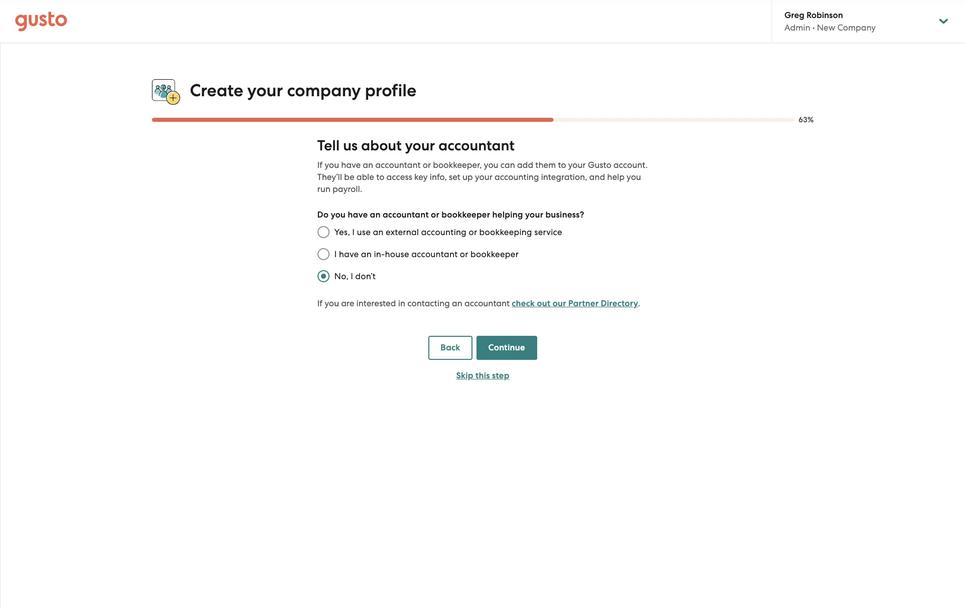 Task type: vqa. For each thing, say whether or not it's contained in the screenshot.
Terry
no



Task type: locate. For each thing, give the bounding box(es) containing it.
an for if
[[363, 160, 373, 170]]

0 vertical spatial if
[[317, 160, 323, 170]]

company
[[838, 23, 876, 33]]

your up the service
[[525, 210, 543, 220]]

1 horizontal spatial accounting
[[495, 172, 539, 182]]

or up key
[[423, 160, 431, 170]]

i have an in-house accountant or bookkeeper
[[334, 249, 519, 259]]

2 if from the top
[[317, 299, 323, 309]]

you left can
[[484, 160, 499, 170]]

bookkeeper
[[442, 210, 490, 220], [471, 249, 519, 259]]

an inside if you have an accountant or bookkeeper, you can add them to your gusto account. they'll be able to access key info, set up your accounting integration, and help you run payroll.
[[363, 160, 373, 170]]

accounting down add
[[495, 172, 539, 182]]

are
[[341, 299, 354, 309]]

i up no,
[[334, 249, 337, 259]]

0 horizontal spatial accounting
[[421, 227, 467, 237]]

i right no,
[[351, 272, 353, 282]]

if
[[317, 160, 323, 170], [317, 299, 323, 309]]

or down yes, i use an external accounting or bookkeeping service
[[460, 249, 468, 259]]

i for no,
[[351, 272, 353, 282]]

0 horizontal spatial to
[[376, 172, 384, 182]]

you
[[325, 160, 339, 170], [484, 160, 499, 170], [627, 172, 641, 182], [331, 210, 346, 220], [325, 299, 339, 309]]

accountant up access
[[375, 160, 421, 170]]

or
[[423, 160, 431, 170], [431, 210, 440, 220], [469, 227, 477, 237], [460, 249, 468, 259]]

to up "integration,"
[[558, 160, 566, 170]]

your up key
[[405, 137, 435, 155]]

bookkeeper up yes, i use an external accounting or bookkeeping service
[[442, 210, 490, 220]]

1 vertical spatial if
[[317, 299, 323, 309]]

your up "integration,"
[[568, 160, 586, 170]]

have up no, i don't
[[339, 249, 359, 259]]

i left use
[[352, 227, 355, 237]]

us
[[343, 137, 358, 155]]

back link
[[429, 336, 472, 360]]

to
[[558, 160, 566, 170], [376, 172, 384, 182]]

helping
[[492, 210, 523, 220]]

accountant down yes, i use an external accounting or bookkeeping service
[[411, 249, 458, 259]]

have up use
[[348, 210, 368, 220]]

1 horizontal spatial to
[[558, 160, 566, 170]]

.
[[638, 299, 640, 309]]

be
[[344, 172, 354, 182]]

•
[[813, 23, 815, 33]]

accounting
[[495, 172, 539, 182], [421, 227, 467, 237]]

an right use
[[373, 227, 384, 237]]

1 vertical spatial bookkeeper
[[471, 249, 519, 259]]

to right able
[[376, 172, 384, 182]]

skip this step
[[456, 371, 510, 381]]

about
[[361, 137, 402, 155]]

help
[[607, 172, 625, 182]]

bookkeeper,
[[433, 160, 482, 170]]

your right up
[[475, 172, 493, 182]]

if inside if you are interested in contacting an accountant check out our partner directory .
[[317, 299, 323, 309]]

you up "they'll" at left top
[[325, 160, 339, 170]]

1 vertical spatial have
[[348, 210, 368, 220]]

accountant up the bookkeeper,
[[439, 137, 515, 155]]

accountant for tell us about your accountant
[[439, 137, 515, 155]]

your
[[247, 80, 283, 101], [405, 137, 435, 155], [568, 160, 586, 170], [475, 172, 493, 182], [525, 210, 543, 220]]

you down account.
[[627, 172, 641, 182]]

0 vertical spatial to
[[558, 160, 566, 170]]

in
[[398, 299, 405, 309]]

skip this step button
[[429, 364, 537, 388]]

accountant left check
[[465, 299, 510, 309]]

an up use
[[370, 210, 381, 220]]

continue
[[488, 343, 525, 353]]

greg robinson admin • new company
[[785, 10, 876, 33]]

profile
[[365, 80, 417, 101]]

or down the do you have an accountant or bookkeeper helping your business?
[[469, 227, 477, 237]]

tell us about your accountant
[[317, 137, 515, 155]]

0 vertical spatial have
[[341, 160, 361, 170]]

have up be
[[341, 160, 361, 170]]

have for about
[[341, 160, 361, 170]]

check out our partner directory link
[[512, 299, 638, 309]]

0 vertical spatial i
[[352, 227, 355, 237]]

i
[[352, 227, 355, 237], [334, 249, 337, 259], [351, 272, 353, 282]]

if for check
[[317, 299, 323, 309]]

if inside if you have an accountant or bookkeeper, you can add them to your gusto account. they'll be able to access key info, set up your accounting integration, and help you run payroll.
[[317, 160, 323, 170]]

an for yes,
[[373, 227, 384, 237]]

bookkeeper down bookkeeping
[[471, 249, 519, 259]]

create your company profile
[[190, 80, 417, 101]]

if up "they'll" at left top
[[317, 160, 323, 170]]

an right contacting
[[452, 299, 462, 309]]

an up able
[[363, 160, 373, 170]]

you right do
[[331, 210, 346, 220]]

1 vertical spatial accounting
[[421, 227, 467, 237]]

you inside if you are interested in contacting an accountant check out our partner directory .
[[325, 299, 339, 309]]

if you have an accountant or bookkeeper, you can add them to your gusto account. they'll be able to access key info, set up your accounting integration, and help you run payroll.
[[317, 160, 648, 194]]

no, i don't
[[334, 272, 376, 282]]

have inside if you have an accountant or bookkeeper, you can add them to your gusto account. they'll be able to access key info, set up your accounting integration, and help you run payroll.
[[341, 160, 361, 170]]

yes,
[[334, 227, 350, 237]]

skip
[[456, 371, 474, 381]]

accounting down the do you have an accountant or bookkeeper helping your business?
[[421, 227, 467, 237]]

1 if from the top
[[317, 160, 323, 170]]

2 vertical spatial i
[[351, 272, 353, 282]]

accountant inside if you have an accountant or bookkeeper, you can add them to your gusto account. they'll be able to access key info, set up your accounting integration, and help you run payroll.
[[375, 160, 421, 170]]

they'll
[[317, 172, 342, 182]]

have
[[341, 160, 361, 170], [348, 210, 368, 220], [339, 249, 359, 259]]

0 vertical spatial accounting
[[495, 172, 539, 182]]

gusto
[[588, 160, 612, 170]]

an
[[363, 160, 373, 170], [370, 210, 381, 220], [373, 227, 384, 237], [361, 249, 372, 259], [452, 299, 462, 309]]

partner
[[568, 299, 599, 309]]

accountant
[[439, 137, 515, 155], [375, 160, 421, 170], [383, 210, 429, 220], [411, 249, 458, 259], [465, 299, 510, 309]]

directory
[[601, 299, 638, 309]]

accountant up external
[[383, 210, 429, 220]]

able
[[357, 172, 374, 182]]

continue button
[[476, 336, 537, 360]]

i for yes,
[[352, 227, 355, 237]]

you left 'are'
[[325, 299, 339, 309]]

company
[[287, 80, 361, 101]]

them
[[536, 160, 556, 170]]

if down no, i don't option
[[317, 299, 323, 309]]



Task type: describe. For each thing, give the bounding box(es) containing it.
or inside if you have an accountant or bookkeeper, you can add them to your gusto account. they'll be able to access key info, set up your accounting integration, and help you run payroll.
[[423, 160, 431, 170]]

accountant for do you have an accountant or bookkeeper helping your business?
[[383, 210, 429, 220]]

you for if you have an accountant or bookkeeper, you can add them to your gusto account. they'll be able to access key info, set up your accounting integration, and help you run payroll.
[[325, 160, 339, 170]]

do you have an accountant or bookkeeper helping your business?
[[317, 210, 584, 220]]

don't
[[355, 272, 376, 282]]

can
[[501, 160, 515, 170]]

service
[[534, 227, 562, 237]]

your right create
[[247, 80, 283, 101]]

check
[[512, 299, 535, 309]]

interested
[[356, 299, 396, 309]]

accounting inside if you have an accountant or bookkeeper, you can add them to your gusto account. they'll be able to access key info, set up your accounting integration, and help you run payroll.
[[495, 172, 539, 182]]

if you are interested in contacting an accountant check out our partner directory .
[[317, 299, 640, 309]]

an left in-
[[361, 249, 372, 259]]

set
[[449, 172, 460, 182]]

step
[[492, 371, 510, 381]]

greg
[[785, 10, 805, 21]]

payroll.
[[333, 184, 362, 194]]

63%
[[799, 115, 814, 125]]

you for do you have an accountant or bookkeeper helping your business?
[[331, 210, 346, 220]]

up
[[463, 172, 473, 182]]

key
[[414, 172, 428, 182]]

accountant for if you have an accountant or bookkeeper, you can add them to your gusto account. they'll be able to access key info, set up your accounting integration, and help you run payroll.
[[375, 160, 421, 170]]

I have an in-house accountant or bookkeeper radio
[[312, 243, 334, 266]]

an inside if you are interested in contacting an accountant check out our partner directory .
[[452, 299, 462, 309]]

account.
[[614, 160, 648, 170]]

you for if you are interested in contacting an accountant check out our partner directory .
[[325, 299, 339, 309]]

out
[[537, 299, 551, 309]]

contacting
[[407, 299, 450, 309]]

tell
[[317, 137, 340, 155]]

accountant inside if you are interested in contacting an accountant check out our partner directory .
[[465, 299, 510, 309]]

robinson
[[807, 10, 843, 21]]

info,
[[430, 172, 447, 182]]

back
[[441, 343, 460, 353]]

if for can
[[317, 160, 323, 170]]

or up yes, i use an external accounting or bookkeeping service
[[431, 210, 440, 220]]

use
[[357, 227, 371, 237]]

create
[[190, 80, 243, 101]]

1 vertical spatial i
[[334, 249, 337, 259]]

admin
[[785, 23, 811, 33]]

no,
[[334, 272, 349, 282]]

yes, i use an external accounting or bookkeeping service
[[334, 227, 562, 237]]

our
[[553, 299, 566, 309]]

house
[[385, 249, 409, 259]]

access
[[387, 172, 412, 182]]

2 vertical spatial have
[[339, 249, 359, 259]]

new
[[817, 23, 835, 33]]

have for have
[[348, 210, 368, 220]]

add
[[517, 160, 533, 170]]

integration,
[[541, 172, 587, 182]]

in-
[[374, 249, 385, 259]]

external
[[386, 227, 419, 237]]

No, I don't radio
[[312, 266, 334, 288]]

and
[[589, 172, 605, 182]]

run
[[317, 184, 331, 194]]

home image
[[15, 11, 67, 31]]

0 vertical spatial bookkeeper
[[442, 210, 490, 220]]

business?
[[546, 210, 584, 220]]

an for do
[[370, 210, 381, 220]]

Yes, I use an external accounting or bookkeeping service radio
[[312, 221, 334, 243]]

bookkeeping
[[479, 227, 532, 237]]

1 vertical spatial to
[[376, 172, 384, 182]]

this
[[476, 371, 490, 381]]

do
[[317, 210, 329, 220]]



